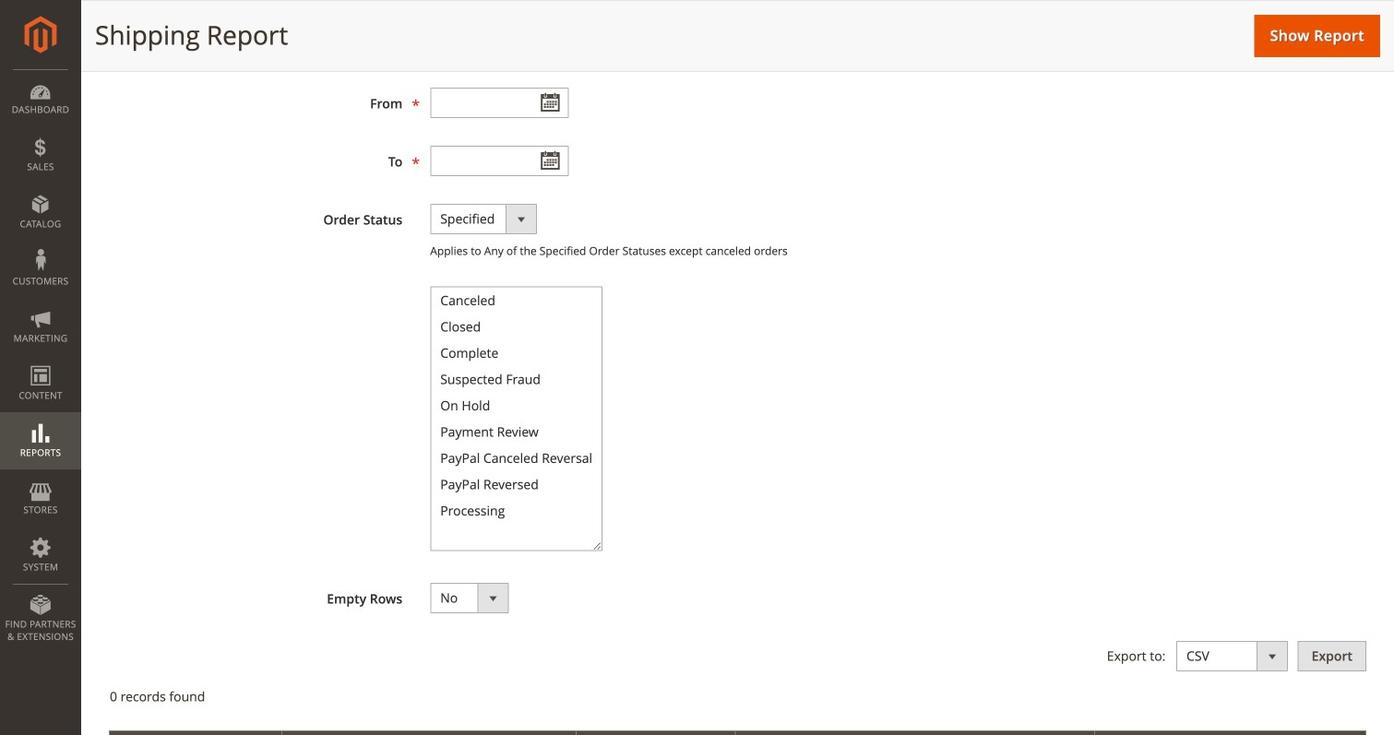 Task type: locate. For each thing, give the bounding box(es) containing it.
magento admin panel image
[[24, 16, 57, 54]]

None text field
[[430, 88, 569, 118], [430, 146, 569, 176], [430, 88, 569, 118], [430, 146, 569, 176]]

menu bar
[[0, 69, 81, 653]]



